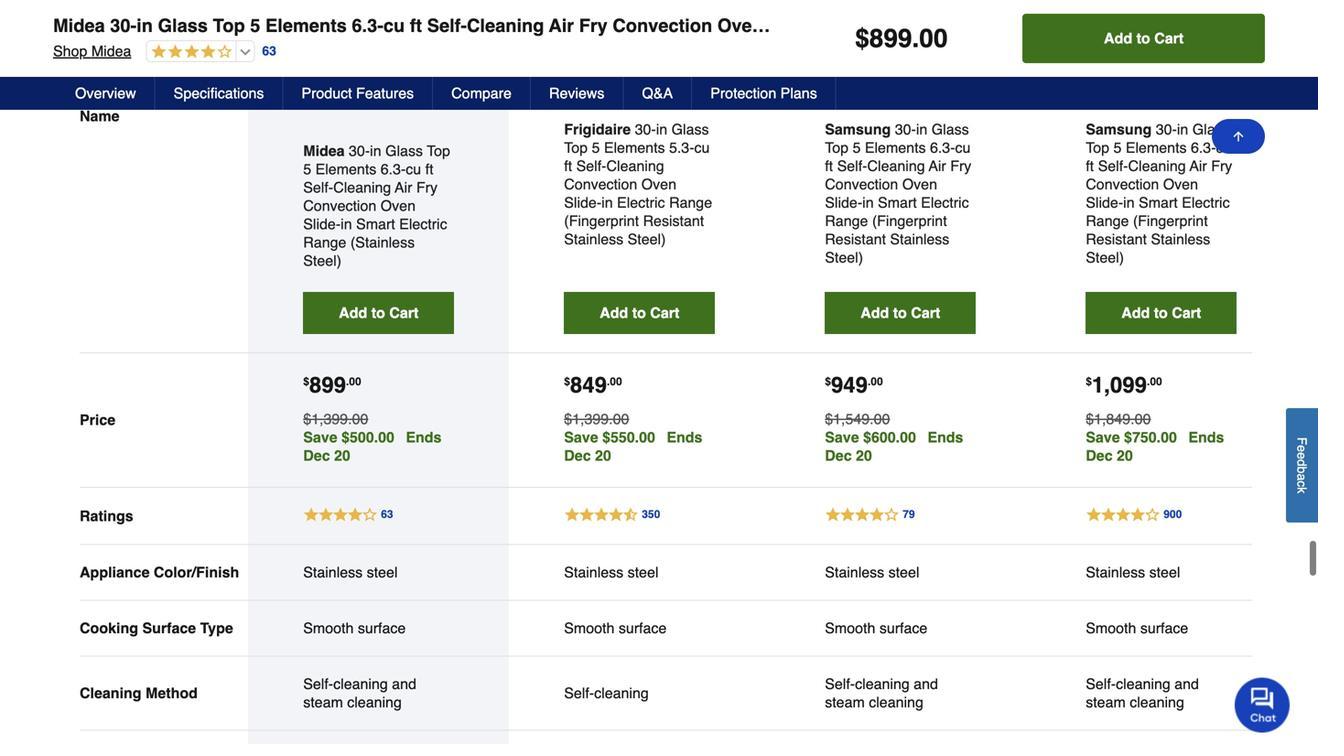 Task type: vqa. For each thing, say whether or not it's contained in the screenshot.
( 72 )
no



Task type: describe. For each thing, give the bounding box(es) containing it.
63
[[262, 44, 276, 58]]

cart for 30-in glass top 5 elements 6.3-cu ft self-cleaning air fry convection oven slide-in smart electric range (fingerprint resistant stainless steel)
[[911, 304, 940, 321]]

surface
[[142, 620, 196, 637]]

self-cleaning and steam cleaning for 1st self-cleaning and steam cleaning cell from right
[[1086, 676, 1199, 711]]

k
[[1295, 487, 1310, 494]]

save for 1,099
[[1086, 429, 1120, 446]]

b
[[1295, 466, 1310, 474]]

add for 30-in glass top 5 elements 5.3-cu ft self-cleaning convection oven slide-in electric range (fingerprint resistant stainless steel)
[[600, 304, 628, 321]]

to for 30-in glass top 5 elements 6.3-cu ft self-cleaning air fry convection oven slide-in smart electric range (stainless steel)
[[371, 304, 385, 321]]

3 stainless steel cell from the left
[[825, 564, 976, 582]]

$1,399.00 for 899
[[303, 411, 368, 428]]

elements for add to cart button for 30-in glass top 5 elements 6.3-cu ft self-cleaning air fry convection oven slide-in smart electric range (stainless steel)
[[315, 161, 376, 178]]

dec for 899
[[303, 447, 330, 464]]

surface for fourth smooth surface cell from left
[[1140, 620, 1189, 637]]

ends dec 20 for 899
[[303, 429, 442, 464]]

to for 30-in glass top 5 elements 6.3-cu ft self-cleaning air fry convection oven slide-in smart electric range (fingerprint resistant stainless steel)
[[893, 304, 907, 321]]

glass for add to cart button corresponding to 30-in glass top 5 elements 6.3-cu ft self-cleaning air fry convection oven slide-in smart electric range (fingerprint resistant stainless steel)
[[932, 121, 969, 138]]

f e e d b a c k
[[1295, 437, 1310, 494]]

(stainless inside 30-in glass top 5 elements 6.3-cu ft self-cleaning air fry convection oven slide-in smart electric range (stainless steel)
[[350, 234, 415, 251]]

20 for 899
[[334, 447, 350, 464]]

$1,549.00
[[825, 411, 890, 428]]

resistant inside 30-in glass top 5 elements 5.3-cu ft self-cleaning convection oven slide-in electric range (fingerprint resistant stainless steel)
[[643, 212, 704, 229]]

save for 849
[[564, 429, 598, 446]]

name
[[80, 107, 120, 124]]

elements for add to cart button corresponding to 30-in glass top 5 elements 6.3-cu ft self-cleaning air fry convection oven slide-in smart electric range (fingerprint resistant stainless steel)
[[865, 139, 926, 156]]

stainless inside 30-in glass top 5 elements 5.3-cu ft self-cleaning convection oven slide-in electric range (fingerprint resistant stainless steel)
[[564, 231, 624, 248]]

cu for add to cart button for 30-in glass top 5 elements 5.3-cu ft self-cleaning convection oven slide-in electric range (fingerprint resistant stainless steel)
[[694, 139, 710, 156]]

2 and from the left
[[914, 676, 938, 693]]

compare
[[451, 85, 512, 102]]

30- for add to cart button corresponding to 30-in glass top 5 elements 6.3-cu ft self-cleaning air fry convection oven slide-in smart electric range (fingerprint resistant stainless steel)
[[895, 121, 916, 138]]

oven inside 30-in glass top 5 elements 5.3-cu ft self-cleaning convection oven slide-in electric range (fingerprint resistant stainless steel)
[[641, 176, 676, 193]]

2 e from the top
[[1295, 452, 1310, 459]]

1 and from the left
[[392, 676, 416, 693]]

3 self-cleaning and steam cleaning cell from the left
[[1086, 675, 1237, 712]]

steel) inside 30-in glass top 5 elements 6.3-cu ft self-cleaning air fry convection oven slide-in smart electric range (stainless steel)
[[303, 252, 341, 269]]

ends dec 20 for 849
[[564, 429, 703, 464]]

save $750.00
[[1086, 429, 1177, 446]]

shop midea
[[53, 43, 131, 60]]

2 30-in glass top 5 elements 6.3-cu ft self-cleaning air fry convection oven slide-in smart electric range (fingerprint resistant stainless steel) from the left
[[1086, 121, 1232, 266]]

5 for add to cart button for 30-in glass top 5 elements 6.3-cu ft self-cleaning air fry convection oven slide-in smart electric range (stainless steel)
[[303, 161, 311, 178]]

1 stainless steel cell from the left
[[303, 564, 454, 582]]

00 for save $750.00
[[1150, 375, 1162, 388]]

product features button
[[283, 77, 433, 110]]

cart for 30-in glass top 5 elements 5.3-cu ft self-cleaning convection oven slide-in electric range (fingerprint resistant stainless steel)
[[650, 304, 680, 321]]

dec for 849
[[564, 447, 591, 464]]

method
[[146, 685, 198, 702]]

$1,399.00 for 849
[[564, 411, 629, 428]]

cart for 30-in glass top 5 elements 6.3-cu ft self-cleaning air fry convection oven slide-in smart electric range (stainless steel)
[[389, 304, 419, 321]]

30- for add to cart button for 30-in glass top 5 elements 6.3-cu ft self-cleaning air fry convection oven slide-in smart electric range (stainless steel)
[[349, 142, 370, 159]]

1 smooth surface cell from the left
[[303, 619, 454, 638]]

protection plans
[[711, 85, 817, 102]]

2 horizontal spatial resistant
[[1086, 231, 1147, 248]]

overview button
[[57, 77, 155, 110]]

top for add to cart button corresponding to 30-in glass top 5 elements 6.3-cu ft self-cleaning air fry convection oven slide-in smart electric range (fingerprint resistant stainless steel)
[[825, 139, 849, 156]]

range inside 30-in glass top 5 elements 6.3-cu ft self-cleaning air fry convection oven slide-in smart electric range (stainless steel)
[[303, 234, 346, 251]]

ends dec 20 for 949
[[825, 429, 963, 464]]

surface for 2nd smooth surface cell from the left
[[619, 620, 667, 637]]

ft for add to cart button for 30-in glass top 5 elements 5.3-cu ft self-cleaning convection oven slide-in electric range (fingerprint resistant stainless steel)
[[564, 158, 572, 174]]

smooth for 2nd smooth surface cell from the left
[[564, 620, 615, 637]]

$ 949 . 00
[[825, 373, 883, 398]]

top for add to cart button for 30-in glass top 5 elements 5.3-cu ft self-cleaning convection oven slide-in electric range (fingerprint resistant stainless steel)
[[564, 139, 588, 156]]

f e e d b a c k button
[[1286, 408, 1318, 523]]

ends for 899
[[406, 429, 442, 446]]

(fingerprint inside 30-in glass top 5 elements 5.3-cu ft self-cleaning convection oven slide-in electric range (fingerprint resistant stainless steel)
[[564, 212, 639, 229]]

ft for add to cart button for 30-in glass top 5 elements 6.3-cu ft self-cleaning air fry convection oven slide-in smart electric range (stainless steel)
[[425, 161, 433, 178]]

1 self-cleaning and steam cleaning cell from the left
[[303, 675, 454, 712]]

4 smooth surface from the left
[[1086, 620, 1189, 637]]

convection inside 30-in glass top 5 elements 5.3-cu ft self-cleaning convection oven slide-in electric range (fingerprint resistant stainless steel)
[[564, 176, 637, 193]]

color/finish
[[154, 564, 239, 581]]

self- inside 30-in glass top 5 elements 5.3-cu ft self-cleaning convection oven slide-in electric range (fingerprint resistant stainless steel)
[[576, 158, 606, 174]]

3.9 stars image
[[147, 44, 232, 61]]

air inside 30-in glass top 5 elements 6.3-cu ft self-cleaning air fry convection oven slide-in smart electric range (stainless steel)
[[395, 179, 412, 196]]

. for save $550.00
[[607, 375, 610, 388]]

plans
[[781, 85, 817, 102]]

0 horizontal spatial $ 899 . 00
[[303, 373, 361, 398]]

save for 949
[[825, 429, 859, 446]]

type
[[200, 620, 233, 637]]

electric inside 30-in glass top 5 elements 5.3-cu ft self-cleaning convection oven slide-in electric range (fingerprint resistant stainless steel)
[[617, 194, 665, 211]]

1 e from the top
[[1295, 445, 1310, 452]]

cleaning method
[[80, 685, 198, 702]]

reviews button
[[531, 77, 624, 110]]

ends for 849
[[667, 429, 703, 446]]

product features
[[302, 85, 414, 102]]

add to cart button for 30-in glass top 5 elements 5.3-cu ft self-cleaning convection oven slide-in electric range (fingerprint resistant stainless steel)
[[564, 292, 715, 334]]

surface for first smooth surface cell from left
[[358, 620, 406, 637]]

convection inside 30-in glass top 5 elements 6.3-cu ft self-cleaning air fry convection oven slide-in smart electric range (stainless steel)
[[303, 197, 377, 214]]

arrow up image
[[1231, 129, 1246, 144]]

2 smooth surface cell from the left
[[564, 619, 715, 638]]

cu for add to cart button for 30-in glass top 5 elements 6.3-cu ft self-cleaning air fry convection oven slide-in smart electric range (stainless steel)
[[406, 161, 421, 178]]

$750.00
[[1124, 429, 1177, 446]]

reviews
[[549, 85, 605, 102]]

stainless steel for second the stainless steel cell
[[564, 564, 659, 581]]

30-in glass top 5 elements 5.3-cu ft self-cleaning convection oven slide-in electric range (fingerprint resistant stainless steel)
[[564, 121, 712, 248]]

6.3- inside 30-in glass top 5 elements 6.3-cu ft self-cleaning air fry convection oven slide-in smart electric range (stainless steel)
[[381, 161, 406, 178]]

$ for save $750.00
[[1086, 375, 1092, 388]]

top for add to cart button for 30-in glass top 5 elements 6.3-cu ft self-cleaning air fry convection oven slide-in smart electric range (stainless steel)
[[427, 142, 450, 159]]

dec for 949
[[825, 447, 852, 464]]

self-cleaning and steam cleaning for third self-cleaning and steam cleaning cell from right
[[303, 676, 416, 711]]

save $500.00
[[303, 429, 394, 446]]

0 vertical spatial (stainless
[[1029, 15, 1115, 36]]

2 smooth surface from the left
[[564, 620, 667, 637]]

steam for 1st self-cleaning and steam cleaning cell from right
[[1086, 694, 1126, 711]]

glass for add to cart button for 30-in glass top 5 elements 6.3-cu ft self-cleaning air fry convection oven slide-in smart electric range (stainless steel)
[[385, 142, 423, 159]]

3 steel from the left
[[889, 564, 919, 581]]

0 vertical spatial 899
[[869, 24, 912, 53]]

00 for save $500.00
[[349, 375, 361, 388]]

f
[[1295, 437, 1310, 445]]

$550.00
[[602, 429, 655, 446]]

30- for add to cart button for 30-in glass top 5 elements 5.3-cu ft self-cleaning convection oven slide-in electric range (fingerprint resistant stainless steel)
[[635, 121, 656, 138]]

1 horizontal spatial resistant
[[825, 231, 886, 248]]

smooth for first smooth surface cell from left
[[303, 620, 354, 637]]

frigidaire
[[564, 121, 631, 138]]

steel) inside 30-in glass top 5 elements 5.3-cu ft self-cleaning convection oven slide-in electric range (fingerprint resistant stainless steel)
[[628, 231, 666, 248]]

30-in glass top 5 elements 6.3-cu ft self-cleaning air fry convection oven slide-in smart electric range (stainless steel)
[[303, 142, 450, 269]]



Task type: locate. For each thing, give the bounding box(es) containing it.
cooking surface type
[[80, 620, 233, 637]]

2 steam from the left
[[825, 694, 865, 711]]

2 horizontal spatial and
[[1175, 676, 1199, 693]]

ft inside 30-in glass top 5 elements 5.3-cu ft self-cleaning convection oven slide-in electric range (fingerprint resistant stainless steel)
[[564, 158, 572, 174]]

smooth surface
[[303, 620, 406, 637], [564, 620, 667, 637], [825, 620, 928, 637], [1086, 620, 1189, 637]]

. inside $ 949 . 00
[[868, 375, 871, 388]]

save left $500.00 at the bottom of the page
[[303, 429, 337, 446]]

30- inside 30-in glass top 5 elements 6.3-cu ft self-cleaning air fry convection oven slide-in smart electric range (stainless steel)
[[349, 142, 370, 159]]

cart
[[1155, 30, 1184, 47], [389, 304, 419, 321], [650, 304, 680, 321], [911, 304, 940, 321], [1172, 304, 1201, 321]]

30- inside 30-in glass top 5 elements 5.3-cu ft self-cleaning convection oven slide-in electric range (fingerprint resistant stainless steel)
[[635, 121, 656, 138]]

electric
[[897, 15, 963, 36], [617, 194, 665, 211], [921, 194, 969, 211], [1182, 194, 1230, 211], [399, 216, 447, 233]]

4 save from the left
[[1086, 429, 1120, 446]]

q&a button
[[624, 77, 692, 110]]

. for save $500.00
[[346, 375, 349, 388]]

$ 899 . 00
[[855, 24, 948, 53], [303, 373, 361, 398]]

ends dec 20 for 1,099
[[1086, 429, 1224, 464]]

4 dec from the left
[[1086, 447, 1113, 464]]

to for 30-in glass top 5 elements 5.3-cu ft self-cleaning convection oven slide-in electric range (fingerprint resistant stainless steel)
[[632, 304, 646, 321]]

cu inside 30-in glass top 5 elements 6.3-cu ft self-cleaning air fry convection oven slide-in smart electric range (stainless steel)
[[406, 161, 421, 178]]

range
[[968, 15, 1024, 36], [669, 194, 712, 211], [825, 212, 868, 229], [1086, 212, 1129, 229], [303, 234, 346, 251]]

20
[[334, 447, 350, 464], [595, 447, 611, 464], [856, 447, 872, 464], [1117, 447, 1133, 464]]

1 horizontal spatial and
[[914, 676, 938, 693]]

add for 30-in glass top 5 elements 6.3-cu ft self-cleaning air fry convection oven slide-in smart electric range (stainless steel)
[[339, 304, 367, 321]]

1 $1,399.00 from the left
[[303, 411, 368, 428]]

5 inside 30-in glass top 5 elements 5.3-cu ft self-cleaning convection oven slide-in electric range (fingerprint resistant stainless steel)
[[592, 139, 600, 156]]

2 20 from the left
[[595, 447, 611, 464]]

3 20 from the left
[[856, 447, 872, 464]]

save down $1,549.00 on the bottom of page
[[825, 429, 859, 446]]

d
[[1295, 459, 1310, 466]]

$1,399.00
[[303, 411, 368, 428], [564, 411, 629, 428]]

cu inside 30-in glass top 5 elements 5.3-cu ft self-cleaning convection oven slide-in electric range (fingerprint resistant stainless steel)
[[694, 139, 710, 156]]

0 horizontal spatial (fingerprint
[[564, 212, 639, 229]]

1 horizontal spatial (fingerprint
[[872, 212, 947, 229]]

1,099
[[1092, 373, 1147, 398]]

$ 1,099 . 00
[[1086, 373, 1162, 398]]

(stainless
[[1029, 15, 1115, 36], [350, 234, 415, 251]]

save for 899
[[303, 429, 337, 446]]

3 dec from the left
[[825, 447, 852, 464]]

protection plans button
[[692, 77, 836, 110]]

2 smooth from the left
[[564, 620, 615, 637]]

c
[[1295, 481, 1310, 487]]

cu for add to cart button corresponding to 30-in glass top 5 elements 6.3-cu ft self-cleaning air fry convection oven slide-in smart electric range (fingerprint resistant stainless steel)
[[955, 139, 971, 156]]

glass inside 30-in glass top 5 elements 5.3-cu ft self-cleaning convection oven slide-in electric range (fingerprint resistant stainless steel)
[[672, 121, 709, 138]]

1 vertical spatial $ 899 . 00
[[303, 373, 361, 398]]

ft for add to cart button corresponding to 30-in glass top 5 elements 6.3-cu ft self-cleaning air fry convection oven slide-in smart electric range (fingerprint resistant stainless steel)
[[825, 158, 833, 174]]

dec down save $750.00
[[1086, 447, 1113, 464]]

1 horizontal spatial 899
[[869, 24, 912, 53]]

steel
[[367, 564, 398, 581], [628, 564, 659, 581], [889, 564, 919, 581], [1149, 564, 1180, 581]]

save down $1,849.00
[[1086, 429, 1120, 446]]

20 for 1,099
[[1117, 447, 1133, 464]]

3 ends dec 20 from the left
[[825, 429, 963, 464]]

4 surface from the left
[[1140, 620, 1189, 637]]

5 for add to cart button corresponding to 30-in glass top 5 elements 6.3-cu ft self-cleaning air fry convection oven slide-in smart electric range (fingerprint resistant stainless steel)
[[853, 139, 861, 156]]

1 vertical spatial (stainless
[[350, 234, 415, 251]]

price
[[80, 412, 115, 428]]

save $550.00
[[564, 429, 655, 446]]

1 smooth surface from the left
[[303, 620, 406, 637]]

3 surface from the left
[[880, 620, 928, 637]]

chat invite button image
[[1235, 677, 1291, 733]]

$1,849.00
[[1086, 411, 1151, 428]]

cleaning
[[333, 676, 388, 693], [855, 676, 910, 693], [1116, 676, 1171, 693], [594, 685, 649, 702], [347, 694, 402, 711], [869, 694, 924, 711], [1130, 694, 1184, 711]]

stainless steel for fourth the stainless steel cell from the right
[[303, 564, 398, 581]]

2 self-cleaning and steam cleaning cell from the left
[[825, 675, 976, 712]]

0 horizontal spatial resistant
[[643, 212, 704, 229]]

20 for 949
[[856, 447, 872, 464]]

midea 30-in glass top 5 elements 6.3-cu ft self-cleaning air fry convection oven slide-in smart electric range (stainless steel)
[[53, 15, 1170, 36]]

00 inside $ 1,099 . 00
[[1150, 375, 1162, 388]]

2 horizontal spatial self-cleaning and steam cleaning
[[1086, 676, 1199, 711]]

1 surface from the left
[[358, 620, 406, 637]]

$ inside $ 949 . 00
[[825, 375, 831, 388]]

$ inside $ 1,099 . 00
[[1086, 375, 1092, 388]]

e up d
[[1295, 445, 1310, 452]]

air
[[549, 15, 574, 36], [929, 158, 946, 174], [1190, 158, 1207, 174], [395, 179, 412, 196]]

1 horizontal spatial self-cleaning and steam cleaning
[[825, 676, 938, 711]]

add to cart for 30-in glass top 5 elements 6.3-cu ft self-cleaning air fry convection oven slide-in smart electric range (fingerprint resistant stainless steel)
[[861, 304, 940, 321]]

smooth
[[303, 620, 354, 637], [564, 620, 615, 637], [825, 620, 876, 637], [1086, 620, 1136, 637]]

fry
[[579, 15, 608, 36], [950, 158, 972, 174], [1211, 158, 1232, 174], [416, 179, 438, 196]]

oven inside 30-in glass top 5 elements 6.3-cu ft self-cleaning air fry convection oven slide-in smart electric range (stainless steel)
[[381, 197, 416, 214]]

20 down save $500.00
[[334, 447, 350, 464]]

top inside 30-in glass top 5 elements 5.3-cu ft self-cleaning convection oven slide-in electric range (fingerprint resistant stainless steel)
[[564, 139, 588, 156]]

specifications
[[174, 85, 264, 102]]

0 vertical spatial midea
[[53, 15, 105, 36]]

849
[[570, 373, 607, 398]]

self-cleaning and steam cleaning for second self-cleaning and steam cleaning cell
[[825, 676, 938, 711]]

smooth for 2nd smooth surface cell from the right
[[825, 620, 876, 637]]

save $600.00
[[825, 429, 916, 446]]

self-cleaning and steam cleaning cell
[[303, 675, 454, 712], [825, 675, 976, 712], [1086, 675, 1237, 712]]

1 vertical spatial midea
[[91, 43, 131, 60]]

2 vertical spatial midea
[[303, 142, 345, 159]]

1 steam from the left
[[303, 694, 343, 711]]

20 for 849
[[595, 447, 611, 464]]

3 smooth from the left
[[825, 620, 876, 637]]

steam for second self-cleaning and steam cleaning cell
[[825, 694, 865, 711]]

0 horizontal spatial self-cleaning and steam cleaning cell
[[303, 675, 454, 712]]

midea up shop
[[53, 15, 105, 36]]

2 horizontal spatial steam
[[1086, 694, 1126, 711]]

glass
[[158, 15, 208, 36], [672, 121, 709, 138], [932, 121, 969, 138], [1193, 121, 1230, 138], [385, 142, 423, 159]]

$ for save $600.00
[[825, 375, 831, 388]]

1 horizontal spatial 30-in glass top 5 elements 6.3-cu ft self-cleaning air fry convection oven slide-in smart electric range (fingerprint resistant stainless steel)
[[1086, 121, 1232, 266]]

$600.00
[[863, 429, 916, 446]]

stainless steel
[[303, 564, 398, 581], [564, 564, 659, 581], [825, 564, 919, 581], [1086, 564, 1180, 581]]

$ 849 . 00
[[564, 373, 622, 398]]

product
[[302, 85, 352, 102]]

specifications button
[[155, 77, 283, 110]]

4 steel from the left
[[1149, 564, 1180, 581]]

oven
[[717, 15, 763, 36], [641, 176, 676, 193], [902, 176, 937, 193], [1163, 176, 1198, 193], [381, 197, 416, 214]]

$ for save $550.00
[[564, 375, 570, 388]]

cleaning inside 30-in glass top 5 elements 5.3-cu ft self-cleaning convection oven slide-in electric range (fingerprint resistant stainless steel)
[[606, 158, 664, 174]]

features
[[356, 85, 414, 102]]

1 smooth from the left
[[303, 620, 354, 637]]

dec for 1,099
[[1086, 447, 1113, 464]]

convection
[[613, 15, 712, 36], [564, 176, 637, 193], [825, 176, 898, 193], [1086, 176, 1159, 193], [303, 197, 377, 214]]

smart
[[840, 15, 891, 36], [878, 194, 917, 211], [1139, 194, 1178, 211], [356, 216, 395, 233]]

4 smooth from the left
[[1086, 620, 1136, 637]]

2 ends dec 20 from the left
[[564, 429, 703, 464]]

0 horizontal spatial (stainless
[[350, 234, 415, 251]]

add for 30-in glass top 5 elements 6.3-cu ft self-cleaning air fry convection oven slide-in smart electric range (fingerprint resistant stainless steel)
[[861, 304, 889, 321]]

5.3-
[[669, 139, 694, 156]]

ends right $550.00
[[667, 429, 703, 446]]

protection
[[711, 85, 776, 102]]

3 stainless steel from the left
[[825, 564, 919, 581]]

stainless steel for 2nd the stainless steel cell from right
[[825, 564, 919, 581]]

1 ends dec 20 from the left
[[303, 429, 442, 464]]

ends
[[406, 429, 442, 446], [667, 429, 703, 446], [928, 429, 963, 446], [1189, 429, 1224, 446]]

3 and from the left
[[1175, 676, 1199, 693]]

self-
[[427, 15, 467, 36], [576, 158, 606, 174], [837, 158, 867, 174], [1098, 158, 1128, 174], [303, 179, 333, 196], [303, 676, 333, 693], [825, 676, 855, 693], [1086, 676, 1116, 693], [564, 685, 594, 702]]

20 down the save $550.00
[[595, 447, 611, 464]]

20 down save $600.00
[[856, 447, 872, 464]]

dec down save $500.00
[[303, 447, 330, 464]]

2 horizontal spatial self-cleaning and steam cleaning cell
[[1086, 675, 1237, 712]]

ratings
[[80, 507, 133, 524]]

. for save $750.00
[[1147, 375, 1150, 388]]

0 horizontal spatial 30-in glass top 5 elements 6.3-cu ft self-cleaning air fry convection oven slide-in smart electric range (fingerprint resistant stainless steel)
[[825, 121, 972, 266]]

stainless
[[564, 231, 624, 248], [890, 231, 950, 248], [1151, 231, 1210, 248], [303, 564, 363, 581], [564, 564, 624, 581], [825, 564, 884, 581], [1086, 564, 1145, 581]]

1 horizontal spatial $1,399.00
[[564, 411, 629, 428]]

add to cart button
[[1023, 14, 1265, 63], [303, 292, 454, 334], [564, 292, 715, 334], [825, 292, 976, 334], [1086, 292, 1237, 334]]

2 stainless steel cell from the left
[[564, 564, 715, 582]]

save left $550.00
[[564, 429, 598, 446]]

1 30-in glass top 5 elements 6.3-cu ft self-cleaning air fry convection oven slide-in smart electric range (fingerprint resistant stainless steel) from the left
[[825, 121, 972, 266]]

midea for midea 30-in glass top 5 elements 6.3-cu ft self-cleaning air fry convection oven slide-in smart electric range (stainless steel)
[[53, 15, 105, 36]]

dec down save $600.00
[[825, 447, 852, 464]]

midea
[[53, 15, 105, 36], [91, 43, 131, 60], [303, 142, 345, 159]]

4 ends from the left
[[1189, 429, 1224, 446]]

. inside $ 849 . 00
[[607, 375, 610, 388]]

(fingerprint
[[564, 212, 639, 229], [872, 212, 947, 229], [1133, 212, 1208, 229]]

elements for add to cart button for 30-in glass top 5 elements 5.3-cu ft self-cleaning convection oven slide-in electric range (fingerprint resistant stainless steel)
[[604, 139, 665, 156]]

2 stainless steel from the left
[[564, 564, 659, 581]]

2 surface from the left
[[619, 620, 667, 637]]

$ inside $ 849 . 00
[[564, 375, 570, 388]]

appliance color/finish
[[80, 564, 239, 581]]

. inside $ 899 . 00
[[346, 375, 349, 388]]

2 dec from the left
[[564, 447, 591, 464]]

midea right shop
[[91, 43, 131, 60]]

and
[[392, 676, 416, 693], [914, 676, 938, 693], [1175, 676, 1199, 693]]

3 save from the left
[[825, 429, 859, 446]]

midea for midea
[[303, 142, 345, 159]]

1 horizontal spatial $ 899 . 00
[[855, 24, 948, 53]]

ends dec 20
[[303, 429, 442, 464], [564, 429, 703, 464], [825, 429, 963, 464], [1086, 429, 1224, 464]]

2 samsung from the left
[[1086, 121, 1152, 138]]

electric inside 30-in glass top 5 elements 6.3-cu ft self-cleaning air fry convection oven slide-in smart electric range (stainless steel)
[[399, 216, 447, 233]]

1 steel from the left
[[367, 564, 398, 581]]

$
[[855, 24, 869, 53], [303, 375, 309, 388], [564, 375, 570, 388], [825, 375, 831, 388], [1086, 375, 1092, 388]]

self-cleaning
[[564, 685, 649, 702]]

. for save $600.00
[[868, 375, 871, 388]]

899
[[869, 24, 912, 53], [309, 373, 346, 398]]

4 20 from the left
[[1117, 447, 1133, 464]]

top
[[213, 15, 245, 36], [564, 139, 588, 156], [825, 139, 849, 156], [1086, 139, 1110, 156], [427, 142, 450, 159]]

4 smooth surface cell from the left
[[1086, 619, 1237, 638]]

add
[[1104, 30, 1133, 47], [339, 304, 367, 321], [600, 304, 628, 321], [861, 304, 889, 321], [1122, 304, 1150, 321]]

5 for add to cart button for 30-in glass top 5 elements 5.3-cu ft self-cleaning convection oven slide-in electric range (fingerprint resistant stainless steel)
[[592, 139, 600, 156]]

00 for save $600.00
[[871, 375, 883, 388]]

e
[[1295, 445, 1310, 452], [1295, 452, 1310, 459]]

$1,399.00 up save $500.00
[[303, 411, 368, 428]]

1 self-cleaning and steam cleaning from the left
[[303, 676, 416, 711]]

e up b at the right bottom of page
[[1295, 452, 1310, 459]]

0 horizontal spatial steam
[[303, 694, 343, 711]]

dec down the save $550.00
[[564, 447, 591, 464]]

3 (fingerprint from the left
[[1133, 212, 1208, 229]]

self- inside 30-in glass top 5 elements 6.3-cu ft self-cleaning air fry convection oven slide-in smart electric range (stainless steel)
[[303, 179, 333, 196]]

steel)
[[1120, 15, 1170, 36], [628, 231, 666, 248], [825, 249, 863, 266], [1086, 249, 1124, 266], [303, 252, 341, 269]]

0 horizontal spatial $1,399.00
[[303, 411, 368, 428]]

3 steam from the left
[[1086, 694, 1126, 711]]

elements inside 30-in glass top 5 elements 5.3-cu ft self-cleaning convection oven slide-in electric range (fingerprint resistant stainless steel)
[[604, 139, 665, 156]]

4 stainless steel cell from the left
[[1086, 564, 1237, 582]]

ft inside 30-in glass top 5 elements 6.3-cu ft self-cleaning air fry convection oven slide-in smart electric range (stainless steel)
[[425, 161, 433, 178]]

smart inside 30-in glass top 5 elements 6.3-cu ft self-cleaning air fry convection oven slide-in smart electric range (stainless steel)
[[356, 216, 395, 233]]

2 save from the left
[[564, 429, 598, 446]]

in
[[137, 15, 153, 36], [818, 15, 834, 36], [656, 121, 668, 138], [916, 121, 928, 138], [1177, 121, 1188, 138], [370, 142, 381, 159], [602, 194, 613, 211], [862, 194, 874, 211], [1123, 194, 1135, 211], [341, 216, 352, 233]]

add to cart for 30-in glass top 5 elements 6.3-cu ft self-cleaning air fry convection oven slide-in smart electric range (stainless steel)
[[339, 304, 419, 321]]

0 horizontal spatial and
[[392, 676, 416, 693]]

range inside 30-in glass top 5 elements 5.3-cu ft self-cleaning convection oven slide-in electric range (fingerprint resistant stainless steel)
[[669, 194, 712, 211]]

00 inside $ 849 . 00
[[610, 375, 622, 388]]

2 self-cleaning and steam cleaning from the left
[[825, 676, 938, 711]]

00 inside $ 899 . 00
[[349, 375, 361, 388]]

stainless steel for fourth the stainless steel cell from the left
[[1086, 564, 1180, 581]]

cu
[[383, 15, 405, 36], [694, 139, 710, 156], [955, 139, 971, 156], [1216, 139, 1232, 156], [406, 161, 421, 178]]

3 ends from the left
[[928, 429, 963, 446]]

2 (fingerprint from the left
[[872, 212, 947, 229]]

add to cart button for 30-in glass top 5 elements 6.3-cu ft self-cleaning air fry convection oven slide-in smart electric range (fingerprint resistant stainless steel)
[[825, 292, 976, 334]]

q&a
[[642, 85, 673, 102]]

1 horizontal spatial steam
[[825, 694, 865, 711]]

2 horizontal spatial (fingerprint
[[1133, 212, 1208, 229]]

ends for 1,099
[[1189, 429, 1224, 446]]

overview
[[75, 85, 136, 102]]

appliance
[[80, 564, 150, 581]]

2 steel from the left
[[628, 564, 659, 581]]

00 inside $ 949 . 00
[[871, 375, 883, 388]]

20 down save $750.00
[[1117, 447, 1133, 464]]

top inside 30-in glass top 5 elements 6.3-cu ft self-cleaning air fry convection oven slide-in smart electric range (stainless steel)
[[427, 142, 450, 159]]

resistant
[[643, 212, 704, 229], [825, 231, 886, 248], [1086, 231, 1147, 248]]

30-in glass top 5 elements 6.3-cu ft self-cleaning air fry convection oven slide-in smart electric range (fingerprint resistant stainless steel)
[[825, 121, 972, 266], [1086, 121, 1232, 266]]

add to cart for 30-in glass top 5 elements 5.3-cu ft self-cleaning convection oven slide-in electric range (fingerprint resistant stainless steel)
[[600, 304, 680, 321]]

00 for save $550.00
[[610, 375, 622, 388]]

949
[[831, 373, 868, 398]]

5
[[250, 15, 260, 36], [592, 139, 600, 156], [853, 139, 861, 156], [1114, 139, 1122, 156], [303, 161, 311, 178]]

add to cart button for 30-in glass top 5 elements 6.3-cu ft self-cleaning air fry convection oven slide-in smart electric range (stainless steel)
[[303, 292, 454, 334]]

ends right the $750.00
[[1189, 429, 1224, 446]]

1 dec from the left
[[303, 447, 330, 464]]

glass for add to cart button for 30-in glass top 5 elements 5.3-cu ft self-cleaning convection oven slide-in electric range (fingerprint resistant stainless steel)
[[672, 121, 709, 138]]

0 vertical spatial $ 899 . 00
[[855, 24, 948, 53]]

stainless steel cell
[[303, 564, 454, 582], [564, 564, 715, 582], [825, 564, 976, 582], [1086, 564, 1237, 582]]

surface
[[358, 620, 406, 637], [619, 620, 667, 637], [880, 620, 928, 637], [1140, 620, 1189, 637]]

1 samsung from the left
[[825, 121, 891, 138]]

0 horizontal spatial self-cleaning and steam cleaning
[[303, 676, 416, 711]]

$ for save $500.00
[[303, 375, 309, 388]]

ends right $600.00
[[928, 429, 963, 446]]

$1,399.00 up the save $550.00
[[564, 411, 629, 428]]

1 stainless steel from the left
[[303, 564, 398, 581]]

. inside $ 1,099 . 00
[[1147, 375, 1150, 388]]

midea down product
[[303, 142, 345, 159]]

save
[[303, 429, 337, 446], [564, 429, 598, 446], [825, 429, 859, 446], [1086, 429, 1120, 446]]

5 inside 30-in glass top 5 elements 6.3-cu ft self-cleaning air fry convection oven slide-in smart electric range (stainless steel)
[[303, 161, 311, 178]]

slide- inside 30-in glass top 5 elements 5.3-cu ft self-cleaning convection oven slide-in electric range (fingerprint resistant stainless steel)
[[564, 194, 602, 211]]

shop
[[53, 43, 87, 60]]

ends for 949
[[928, 429, 963, 446]]

1 (fingerprint from the left
[[564, 212, 639, 229]]

elements inside 30-in glass top 5 elements 6.3-cu ft self-cleaning air fry convection oven slide-in smart electric range (stainless steel)
[[315, 161, 376, 178]]

cleaning
[[467, 15, 544, 36], [606, 158, 664, 174], [867, 158, 925, 174], [1128, 158, 1186, 174], [333, 179, 391, 196], [80, 685, 141, 702]]

dec
[[303, 447, 330, 464], [564, 447, 591, 464], [825, 447, 852, 464], [1086, 447, 1113, 464]]

slide- inside 30-in glass top 5 elements 6.3-cu ft self-cleaning air fry convection oven slide-in smart electric range (stainless steel)
[[303, 216, 341, 233]]

4 stainless steel from the left
[[1086, 564, 1180, 581]]

1 vertical spatial 899
[[309, 373, 346, 398]]

0 horizontal spatial samsung
[[825, 121, 891, 138]]

fry inside 30-in glass top 5 elements 6.3-cu ft self-cleaning air fry convection oven slide-in smart electric range (stainless steel)
[[416, 179, 438, 196]]

$500.00
[[342, 429, 394, 446]]

3 smooth surface from the left
[[825, 620, 928, 637]]

0 horizontal spatial 899
[[309, 373, 346, 398]]

1 save from the left
[[303, 429, 337, 446]]

2 ends from the left
[[667, 429, 703, 446]]

smooth for fourth smooth surface cell from left
[[1086, 620, 1136, 637]]

cooking
[[80, 620, 138, 637]]

4 ends dec 20 from the left
[[1086, 429, 1224, 464]]

3 smooth surface cell from the left
[[825, 619, 976, 638]]

1 20 from the left
[[334, 447, 350, 464]]

a
[[1295, 474, 1310, 481]]

1 horizontal spatial samsung
[[1086, 121, 1152, 138]]

smooth surface cell
[[303, 619, 454, 638], [564, 619, 715, 638], [825, 619, 976, 638], [1086, 619, 1237, 638]]

1 horizontal spatial (stainless
[[1029, 15, 1115, 36]]

steam
[[303, 694, 343, 711], [825, 694, 865, 711], [1086, 694, 1126, 711]]

cleaning inside 30-in glass top 5 elements 6.3-cu ft self-cleaning air fry convection oven slide-in smart electric range (stainless steel)
[[333, 179, 391, 196]]

glass inside 30-in glass top 5 elements 6.3-cu ft self-cleaning air fry convection oven slide-in smart electric range (stainless steel)
[[385, 142, 423, 159]]

1 ends from the left
[[406, 429, 442, 446]]

2 $1,399.00 from the left
[[564, 411, 629, 428]]

ends right $500.00 at the bottom of the page
[[406, 429, 442, 446]]

self-cleaning and steam cleaning
[[303, 676, 416, 711], [825, 676, 938, 711], [1086, 676, 1199, 711]]

surface for 2nd smooth surface cell from the right
[[880, 620, 928, 637]]

compare button
[[433, 77, 531, 110]]

self-cleaning cell
[[564, 684, 715, 703]]

1 horizontal spatial self-cleaning and steam cleaning cell
[[825, 675, 976, 712]]

3 self-cleaning and steam cleaning from the left
[[1086, 676, 1199, 711]]

steam for third self-cleaning and steam cleaning cell from right
[[303, 694, 343, 711]]



